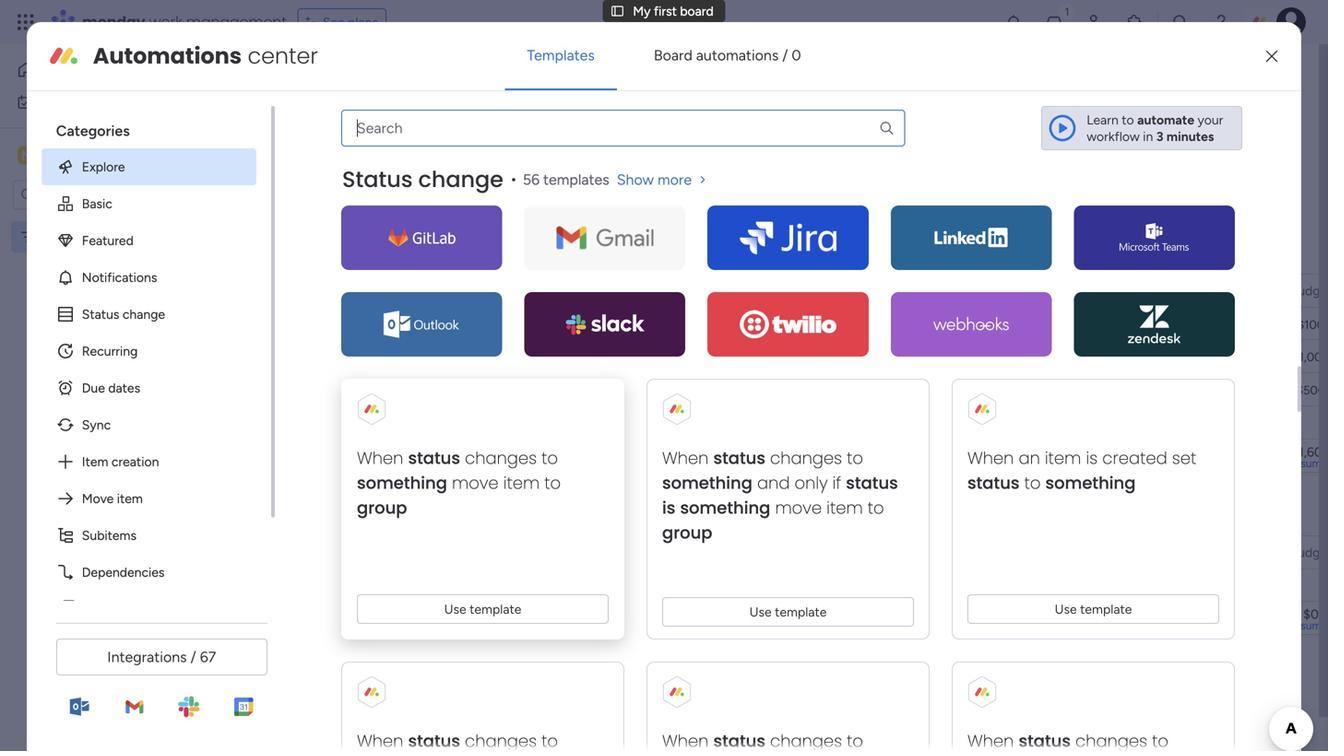 Task type: locate. For each thing, give the bounding box(es) containing it.
3 down 2
[[394, 383, 401, 399]]

help image
[[1212, 13, 1231, 31]]

2 vertical spatial board
[[90, 229, 124, 245]]

My first board field
[[276, 59, 483, 100]]

option
[[0, 221, 235, 224]]

/ left 67
[[191, 649, 196, 667]]

set right "owners,"
[[538, 103, 556, 119]]

2 horizontal spatial first
[[654, 3, 677, 19]]

0
[[792, 46, 801, 64]]

month
[[356, 244, 412, 267], [359, 506, 415, 529]]

group
[[357, 497, 407, 520], [662, 522, 713, 545], [370, 676, 404, 691]]

1 vertical spatial first
[[330, 59, 383, 100]]

of right 'type'
[[385, 103, 397, 119]]

subitems
[[82, 528, 137, 544]]

board down basic
[[90, 229, 124, 245]]

1 horizontal spatial changes
[[770, 447, 842, 470]]

3
[[1157, 128, 1164, 144], [394, 383, 401, 399]]

automations  center image
[[49, 41, 78, 71]]

use template
[[444, 602, 521, 617], [1055, 602, 1132, 617], [750, 605, 827, 620]]

0 horizontal spatial /
[[191, 649, 196, 667]]

high
[[1039, 349, 1067, 365]]

changes inside when status changes   to something and only if status is something move item to group
[[770, 447, 842, 470]]

1 vertical spatial and
[[757, 472, 790, 495]]

budget up "$0" at the right bottom of page
[[1290, 545, 1329, 561]]

1 when from the left
[[357, 447, 403, 470]]

explore option
[[41, 148, 256, 185]]

use template button
[[357, 595, 609, 624], [968, 595, 1219, 624], [662, 598, 914, 627]]

1 horizontal spatial /
[[783, 46, 788, 64]]

project 2
[[349, 350, 401, 365]]

1 vertical spatial due
[[82, 380, 105, 396]]

see plans button
[[298, 8, 387, 36]]

this month
[[317, 244, 412, 267]]

new project button
[[280, 178, 366, 208]]

Owner field
[[667, 281, 715, 301], [667, 543, 715, 563]]

budget for second budget field from the bottom of the page
[[1290, 283, 1329, 299]]

sum
[[1301, 457, 1322, 471], [1301, 620, 1322, 633]]

status inside status change option
[[82, 307, 119, 322]]

18
[[933, 383, 946, 398]]

month right next
[[359, 506, 415, 529]]

due date for 1st "due date" field from the bottom
[[898, 545, 950, 561]]

main
[[308, 136, 336, 152], [42, 147, 75, 164]]

date for first "due date" field
[[924, 283, 950, 299]]

management
[[186, 12, 287, 32]]

0 vertical spatial budget field
[[1286, 281, 1329, 301]]

1 date from the top
[[924, 283, 950, 299]]

on
[[810, 317, 825, 333]]

move item option
[[41, 480, 256, 517]]

2 vertical spatial nov
[[908, 383, 930, 398]]

2 horizontal spatial use template button
[[968, 595, 1219, 624]]

low
[[1041, 317, 1065, 333]]

change inside option
[[123, 307, 165, 322]]

see more
[[841, 102, 896, 118]]

2 vertical spatial first
[[64, 229, 87, 245]]

0 vertical spatial due date
[[898, 283, 950, 299]]

2 when from the left
[[662, 447, 709, 470]]

board
[[654, 46, 693, 64]]

$0 sum
[[1301, 607, 1322, 633]]

0 horizontal spatial my first board
[[43, 229, 124, 245]]

categories list box
[[41, 106, 275, 628]]

project for project 3
[[349, 383, 390, 399]]

add new group button
[[281, 669, 412, 698]]

Status field
[[775, 281, 821, 301]]

1 horizontal spatial set
[[1172, 447, 1197, 470]]

john smith image
[[1277, 7, 1306, 37]]

when inside when status changes   to something and only if status is something move item to group
[[662, 447, 709, 470]]

0 horizontal spatial see
[[323, 14, 345, 30]]

and left keep at the top of page
[[614, 103, 635, 119]]

1 image
[[1059, 1, 1076, 22]]

1 vertical spatial nov
[[908, 350, 931, 364]]

column information image
[[963, 284, 978, 298]]

0 vertical spatial my
[[633, 3, 651, 19]]

board up board
[[680, 3, 714, 19]]

2 due date from the top
[[898, 545, 950, 561]]

your right where
[[756, 103, 782, 119]]

1 horizontal spatial my
[[280, 59, 323, 100]]

2 nov from the top
[[908, 350, 931, 364]]

project.
[[400, 103, 445, 119]]

1 vertical spatial 3
[[394, 383, 401, 399]]

budget up $100
[[1290, 283, 1329, 299]]

changes inside the when status changes   to something move item to group
[[465, 447, 537, 470]]

autopilot image
[[1150, 131, 1166, 155]]

2 budget from the top
[[1290, 545, 1329, 561]]

nov for project 3
[[908, 383, 930, 398]]

set right created
[[1172, 447, 1197, 470]]

1 horizontal spatial of
[[702, 103, 714, 119]]

1 vertical spatial due date field
[[893, 543, 955, 563]]

0 horizontal spatial board
[[90, 229, 124, 245]]

see left plans
[[323, 14, 345, 30]]

2 horizontal spatial use
[[1055, 602, 1077, 617]]

status change
[[342, 164, 503, 195], [82, 307, 165, 322]]

month for next month
[[359, 506, 415, 529]]

1 vertical spatial set
[[1172, 447, 1197, 470]]

automations center
[[93, 40, 318, 71]]

manage any type of project. assign owners, set timelines and keep track of where your project stands.
[[282, 103, 871, 119]]

2 vertical spatial my first board
[[43, 229, 124, 245]]

1 due date from the top
[[898, 283, 950, 299]]

1 horizontal spatial main
[[308, 136, 336, 152]]

status change down the notifications
[[82, 307, 165, 322]]

timelines
[[559, 103, 611, 119]]

of right "track"
[[702, 103, 714, 119]]

nov
[[908, 317, 931, 332], [908, 350, 931, 364], [908, 383, 930, 398]]

and left only
[[757, 472, 790, 495]]

0 vertical spatial is
[[1086, 447, 1098, 470]]

kanban
[[397, 136, 440, 152]]

status inside the when status changes   to something move item to group
[[408, 447, 460, 470]]

recurring option
[[41, 333, 256, 370]]

is inside when status changes   to something and only if status is something move item to group
[[662, 497, 675, 520]]

1 horizontal spatial status
[[342, 164, 413, 195]]

my work image
[[17, 94, 33, 110]]

Budget field
[[1286, 281, 1329, 301], [1286, 543, 1329, 563]]

This month field
[[313, 244, 416, 268]]

0 vertical spatial set
[[538, 103, 556, 119]]

move
[[82, 491, 114, 507]]

0 horizontal spatial template
[[470, 602, 521, 617]]

inbox image
[[1045, 13, 1064, 31]]

None search field
[[341, 110, 906, 146]]

recurring
[[82, 343, 138, 359]]

board up project. on the top
[[391, 59, 478, 100]]

0 vertical spatial and
[[614, 103, 635, 119]]

status inside when an item is created   set status to something
[[968, 472, 1020, 495]]

2 horizontal spatial my
[[633, 3, 651, 19]]

2 vertical spatial group
[[370, 676, 404, 691]]

0 vertical spatial move
[[452, 472, 499, 495]]

monday work management
[[82, 12, 287, 32]]

when inside when an item is created   set status to something
[[968, 447, 1014, 470]]

nov for project 2
[[908, 350, 931, 364]]

first
[[654, 3, 677, 19], [330, 59, 383, 100], [64, 229, 87, 245]]

project 3
[[349, 383, 401, 399]]

/ inside board automations / 0 button
[[783, 46, 788, 64]]

my
[[633, 3, 651, 19], [280, 59, 323, 100], [43, 229, 61, 245]]

kanban button
[[383, 129, 454, 159]]

see for see more
[[841, 102, 863, 118]]

2 horizontal spatial board
[[680, 3, 714, 19]]

2 horizontal spatial template
[[1080, 602, 1132, 617]]

1 horizontal spatial and
[[757, 472, 790, 495]]

$1,600
[[1292, 445, 1329, 460]]

board inside list box
[[90, 229, 124, 245]]

1 vertical spatial owner field
[[667, 543, 715, 563]]

/ inside the "integrations / 67" button
[[191, 649, 196, 667]]

add new group
[[316, 676, 404, 691]]

0 horizontal spatial and
[[614, 103, 635, 119]]

owner
[[671, 283, 710, 299], [671, 545, 710, 561]]

2 horizontal spatial use template
[[1055, 602, 1132, 617]]

integrations / 67
[[107, 649, 216, 667]]

0 horizontal spatial changes
[[465, 447, 537, 470]]

nov 16
[[908, 317, 945, 332]]

1 vertical spatial budget
[[1290, 545, 1329, 561]]

move inside the when status changes   to something move item to group
[[452, 472, 499, 495]]

1 sum from the top
[[1301, 457, 1322, 471]]

when status changes   to something and only if status is something move item to group
[[662, 447, 898, 545]]

3 when from the left
[[968, 447, 1014, 470]]

changes
[[465, 447, 537, 470], [770, 447, 842, 470]]

1 horizontal spatial your
[[1198, 112, 1224, 128]]

my first board down basic
[[43, 229, 124, 245]]

learn
[[1087, 112, 1119, 128]]

plans
[[348, 14, 378, 30]]

working on it
[[759, 317, 836, 333]]

sum inside $1,600 sum
[[1301, 457, 1322, 471]]

0 vertical spatial month
[[356, 244, 412, 267]]

new project
[[287, 185, 359, 201]]

2 horizontal spatial when
[[968, 447, 1014, 470]]

0 vertical spatial change
[[418, 164, 503, 195]]

2 sum from the top
[[1301, 620, 1322, 633]]

0 horizontal spatial status change
[[82, 307, 165, 322]]

stands.
[[830, 103, 871, 119]]

board automations / 0 button
[[632, 33, 824, 77]]

v2 search image
[[415, 182, 429, 203]]

1 vertical spatial group
[[662, 522, 713, 545]]

item
[[82, 454, 108, 470]]

item inside option
[[117, 491, 143, 507]]

status change down kanban button
[[342, 164, 503, 195]]

0 horizontal spatial of
[[385, 103, 397, 119]]

first up 'type'
[[330, 59, 383, 100]]

1 vertical spatial /
[[191, 649, 196, 667]]

dependencies option
[[41, 554, 256, 591]]

item creation option
[[41, 444, 256, 480]]

change down add view "image" at the left of page
[[418, 164, 503, 195]]

templates button
[[505, 33, 617, 77]]

integrations
[[107, 649, 187, 667]]

month right this at the top of page
[[356, 244, 412, 267]]

table
[[339, 136, 369, 152]]

nov left 16
[[908, 317, 931, 332]]

when inside the when status changes   to something move item to group
[[357, 447, 403, 470]]

main left table at the top left of page
[[308, 136, 336, 152]]

see inside button
[[323, 14, 345, 30]]

0 vertical spatial 3
[[1157, 128, 1164, 144]]

3 right in
[[1157, 128, 1164, 144]]

group inside button
[[370, 676, 404, 691]]

0 horizontal spatial my
[[43, 229, 61, 245]]

1 vertical spatial owner
[[671, 545, 710, 561]]

main inside workspace selection element
[[42, 147, 75, 164]]

0 horizontal spatial when
[[357, 447, 403, 470]]

work
[[149, 12, 182, 32]]

Priority field
[[1028, 281, 1078, 301]]

search image
[[879, 120, 895, 136]]

budget field up $100
[[1286, 281, 1329, 301]]

0 vertical spatial group
[[357, 497, 407, 520]]

main for main table
[[308, 136, 336, 152]]

main for main workspace
[[42, 147, 75, 164]]

2 horizontal spatial status
[[779, 283, 817, 299]]

1 horizontal spatial change
[[418, 164, 503, 195]]

0 horizontal spatial is
[[662, 497, 675, 520]]

see
[[323, 14, 345, 30], [841, 102, 863, 118]]

arrow down image
[[645, 182, 667, 204]]

Due date field
[[893, 281, 955, 301], [893, 543, 955, 563]]

see left more
[[841, 102, 863, 118]]

1 owner field from the top
[[667, 281, 715, 301]]

3 nov from the top
[[908, 383, 930, 398]]

0 vertical spatial owner
[[671, 283, 710, 299]]

56
[[523, 171, 540, 188]]

first inside list box
[[64, 229, 87, 245]]

your up "automate"
[[1198, 112, 1224, 128]]

0 vertical spatial due date field
[[893, 281, 955, 301]]

created
[[1103, 447, 1168, 470]]

$1,600 sum
[[1292, 445, 1329, 471]]

0 horizontal spatial use template button
[[357, 595, 609, 624]]

apps image
[[1126, 13, 1145, 31]]

only
[[795, 472, 828, 495]]

budget field up "$0" at the right bottom of page
[[1286, 543, 1329, 563]]

1 horizontal spatial template
[[775, 605, 827, 620]]

1 changes from the left
[[465, 447, 537, 470]]

0 horizontal spatial use
[[444, 602, 466, 617]]

invite members image
[[1086, 13, 1104, 31]]

main inside button
[[308, 136, 336, 152]]

first up board
[[654, 3, 677, 19]]

use template button for changes   to
[[357, 595, 609, 624]]

1 horizontal spatial when
[[662, 447, 709, 470]]

when
[[357, 447, 403, 470], [662, 447, 709, 470], [968, 447, 1014, 470]]

1 vertical spatial sum
[[1301, 620, 1322, 633]]

assign
[[448, 103, 486, 119]]

main workspace
[[42, 147, 151, 164]]

2 changes from the left
[[770, 447, 842, 470]]

workspace
[[78, 147, 151, 164]]

next month
[[317, 506, 415, 529]]

0 vertical spatial my first board
[[633, 3, 714, 19]]

1 vertical spatial is
[[662, 497, 675, 520]]

nov left 17 on the right top
[[908, 350, 931, 364]]

Search in workspace field
[[39, 185, 154, 206]]

0 horizontal spatial move
[[452, 472, 499, 495]]

status up recurring
[[82, 307, 119, 322]]

1 vertical spatial budget field
[[1286, 543, 1329, 563]]

medium
[[1030, 382, 1077, 398]]

status down table at the top left of page
[[342, 164, 413, 195]]

move item
[[82, 491, 143, 507]]

my first board up 'type'
[[280, 59, 478, 100]]

/ left 0 at the top right of page
[[783, 46, 788, 64]]

my first board up board
[[633, 3, 714, 19]]

explore
[[82, 159, 125, 175]]

use template for changes   to
[[444, 602, 521, 617]]

0 horizontal spatial main
[[42, 147, 75, 164]]

main right workspace icon
[[42, 147, 75, 164]]

1 horizontal spatial move
[[775, 497, 822, 520]]

1 horizontal spatial status change
[[342, 164, 503, 195]]

and inside when status changes   to something and only if status is something move item to group
[[757, 472, 790, 495]]

0 vertical spatial owner field
[[667, 281, 715, 301]]

when for when an item is created   set status to something
[[968, 447, 1014, 470]]

project inside button
[[317, 185, 359, 201]]

something
[[357, 472, 447, 495], [662, 472, 753, 495], [1046, 472, 1136, 495], [680, 497, 771, 520]]

project for project 2
[[349, 350, 390, 365]]

0 vertical spatial sum
[[1301, 457, 1322, 471]]

0 horizontal spatial first
[[64, 229, 87, 245]]

first down basic
[[64, 229, 87, 245]]

set inside when an item is created   set status to something
[[1172, 447, 1197, 470]]

see for see plans
[[323, 14, 345, 30]]

1 vertical spatial move
[[775, 497, 822, 520]]

0 vertical spatial nov
[[908, 317, 931, 332]]

change down notifications option
[[123, 307, 165, 322]]

2 vertical spatial my
[[43, 229, 61, 245]]

notifications option
[[41, 259, 256, 296]]

add
[[316, 676, 339, 691]]

0 horizontal spatial use template
[[444, 602, 521, 617]]

2 date from the top
[[924, 545, 950, 561]]

1 vertical spatial status
[[779, 283, 817, 299]]

0 vertical spatial /
[[783, 46, 788, 64]]

status up the working on it
[[779, 283, 817, 299]]

0 horizontal spatial 3
[[394, 383, 401, 399]]

1 budget from the top
[[1290, 283, 1329, 299]]

0 horizontal spatial status
[[82, 307, 119, 322]]

1 horizontal spatial first
[[330, 59, 383, 100]]

1 horizontal spatial is
[[1086, 447, 1098, 470]]

status change option
[[41, 296, 256, 333]]

board activity image
[[1126, 68, 1148, 90]]

categories heading
[[41, 106, 256, 148]]

2 vertical spatial status
[[82, 307, 119, 322]]

1 vertical spatial change
[[123, 307, 165, 322]]

nov left the 18
[[908, 383, 930, 398]]

stuck
[[781, 382, 814, 398]]



Task type: vqa. For each thing, say whether or not it's contained in the screenshot.
right your
yes



Task type: describe. For each thing, give the bounding box(es) containing it.
1 nov from the top
[[908, 317, 931, 332]]

my first board inside list box
[[43, 229, 124, 245]]

0 vertical spatial status
[[342, 164, 413, 195]]

it
[[828, 317, 836, 333]]

template for when an item is created   set status to something
[[1080, 602, 1132, 617]]

new
[[287, 185, 314, 201]]

1 owner from the top
[[671, 283, 710, 299]]

changes for item
[[465, 447, 537, 470]]

1 horizontal spatial my first board
[[280, 59, 478, 100]]

Next month field
[[313, 506, 420, 530]]

owners,
[[490, 103, 535, 119]]

column information image
[[835, 284, 850, 298]]

Search field
[[429, 180, 484, 206]]

when status changes   to something move item to group
[[357, 447, 561, 520]]

0 horizontal spatial set
[[538, 103, 556, 119]]

my inside list box
[[43, 229, 61, 245]]

action
[[1148, 318, 1187, 333]]

person button
[[494, 178, 574, 208]]

integrations / 67 button
[[56, 639, 267, 676]]

1 horizontal spatial use template
[[750, 605, 827, 620]]

1 horizontal spatial use template button
[[662, 598, 914, 627]]

project 1
[[349, 316, 399, 332]]

2 due date field from the top
[[893, 543, 955, 563]]

meeting
[[1144, 351, 1188, 365]]

67
[[200, 649, 216, 667]]

status change inside status change option
[[82, 307, 165, 322]]

hide
[[773, 185, 800, 201]]

automate
[[1138, 112, 1195, 128]]

item inside the when status changes   to something move item to group
[[503, 472, 540, 495]]

project
[[785, 103, 827, 119]]

use template for to
[[1055, 602, 1132, 617]]

1 of from the left
[[385, 103, 397, 119]]

templates
[[527, 46, 595, 64]]

automations
[[93, 40, 242, 71]]

item inside when status changes   to something and only if status is something move item to group
[[827, 497, 863, 520]]

search everything image
[[1172, 13, 1190, 31]]

automations
[[696, 46, 779, 64]]

changes for only
[[770, 447, 842, 470]]

more
[[658, 171, 692, 188]]

notifications image
[[1005, 13, 1023, 31]]

$0
[[1304, 607, 1319, 623]]

to inside when an item is created   set status to something
[[1024, 472, 1041, 495]]

$1,000
[[1293, 350, 1329, 365]]

sort button
[[672, 178, 738, 208]]

an
[[1019, 447, 1040, 470]]

track
[[670, 103, 699, 119]]

m
[[21, 148, 32, 163]]

where
[[717, 103, 753, 119]]

Search for a column type search field
[[341, 110, 906, 146]]

2 owner from the top
[[671, 545, 710, 561]]

something inside the when status changes   to something move item to group
[[357, 472, 447, 495]]

1 horizontal spatial board
[[391, 59, 478, 100]]

2 vertical spatial due
[[898, 545, 921, 561]]

in
[[1143, 128, 1154, 144]]

1 vertical spatial my
[[280, 59, 323, 100]]

2 owner field from the top
[[667, 543, 715, 563]]

use template button for to
[[968, 595, 1219, 624]]

something inside when an item is created   set status to something
[[1046, 472, 1136, 495]]

home
[[42, 62, 78, 78]]

home button
[[11, 55, 198, 85]]

workspace image
[[18, 145, 36, 166]]

subitems option
[[41, 517, 256, 554]]

sync
[[82, 417, 111, 433]]

use for to
[[1055, 602, 1077, 617]]

notes
[[1191, 351, 1221, 365]]

filter
[[609, 185, 638, 201]]

center
[[248, 40, 318, 71]]

next
[[317, 506, 354, 529]]

template for move item to
[[470, 602, 521, 617]]

item creation
[[82, 454, 159, 470]]

0 vertical spatial status change
[[342, 164, 503, 195]]

filter button
[[580, 178, 667, 208]]

Notes field
[[1160, 281, 1205, 301]]

notes
[[1165, 283, 1200, 299]]

this
[[317, 244, 351, 267]]

any
[[331, 103, 352, 119]]

2 of from the left
[[702, 103, 714, 119]]

0 vertical spatial board
[[680, 3, 714, 19]]

1 budget field from the top
[[1286, 281, 1329, 301]]

show board description image
[[491, 70, 514, 89]]

2
[[394, 350, 401, 365]]

sort
[[702, 185, 727, 201]]

if
[[833, 472, 841, 495]]

due dates
[[82, 380, 140, 396]]

0 vertical spatial due
[[898, 283, 921, 299]]

when for when status changes   to something move item to group
[[357, 447, 403, 470]]

angle down image
[[375, 186, 384, 200]]

featured option
[[41, 222, 256, 259]]

item inside when an item is created   set status to something
[[1045, 447, 1081, 470]]

project for project 1
[[349, 316, 390, 332]]

dates
[[108, 380, 140, 396]]

more
[[867, 102, 896, 118]]

workspace selection element
[[18, 144, 154, 168]]

my first board list box
[[0, 218, 235, 502]]

date for 1st "due date" field from the bottom
[[924, 545, 950, 561]]

nov 18
[[908, 383, 946, 398]]

sync option
[[41, 407, 256, 444]]

1 due date field from the top
[[893, 281, 955, 301]]

budget for first budget field from the bottom of the page
[[1290, 545, 1329, 561]]

is inside when an item is created   set status to something
[[1086, 447, 1098, 470]]

hide button
[[743, 178, 811, 208]]

templates
[[543, 171, 609, 188]]

when an item is created   set status to something
[[968, 447, 1197, 495]]

1 horizontal spatial 3
[[1157, 128, 1164, 144]]

0 horizontal spatial your
[[756, 103, 782, 119]]

board automations / 0
[[654, 46, 801, 64]]

select product image
[[17, 13, 35, 31]]

see more link
[[840, 101, 898, 119]]

categories
[[56, 122, 130, 140]]

basic option
[[41, 185, 256, 222]]

due dates option
[[41, 370, 256, 407]]

your workflow in
[[1087, 112, 1224, 144]]

due date for first "due date" field
[[898, 283, 950, 299]]

add view image
[[465, 137, 472, 151]]

new
[[342, 676, 367, 691]]

when for when status changes   to something and only if status is something move item to group
[[662, 447, 709, 470]]

1 horizontal spatial use
[[750, 605, 772, 620]]

group inside the when status changes   to something move item to group
[[357, 497, 407, 520]]

show
[[617, 171, 654, 188]]

group inside when status changes   to something and only if status is something move item to group
[[662, 522, 713, 545]]

automate
[[1173, 136, 1231, 152]]

basic
[[82, 196, 112, 212]]

person
[[524, 185, 563, 201]]

type
[[355, 103, 381, 119]]

56 templates
[[523, 171, 609, 188]]

monday
[[82, 12, 145, 32]]

manage
[[282, 103, 328, 119]]

move inside when status changes   to something and only if status is something move item to group
[[775, 497, 822, 520]]

$100
[[1298, 318, 1325, 333]]

working
[[759, 317, 807, 333]]

v2 done deadline image
[[866, 348, 881, 366]]

due inside option
[[82, 380, 105, 396]]

status inside status field
[[779, 283, 817, 299]]

v2 overdue deadline image
[[866, 316, 881, 334]]

2 budget field from the top
[[1286, 543, 1329, 563]]

workflow
[[1087, 128, 1140, 144]]

dependencies
[[82, 565, 165, 581]]

use for changes   to
[[444, 602, 466, 617]]

0 vertical spatial first
[[654, 3, 677, 19]]

17
[[934, 350, 945, 364]]

meeting notes
[[1144, 351, 1221, 365]]

your inside the your workflow in
[[1198, 112, 1224, 128]]

sum for $1,600
[[1301, 457, 1322, 471]]

month for this month
[[356, 244, 412, 267]]

sum for $0
[[1301, 620, 1322, 633]]



